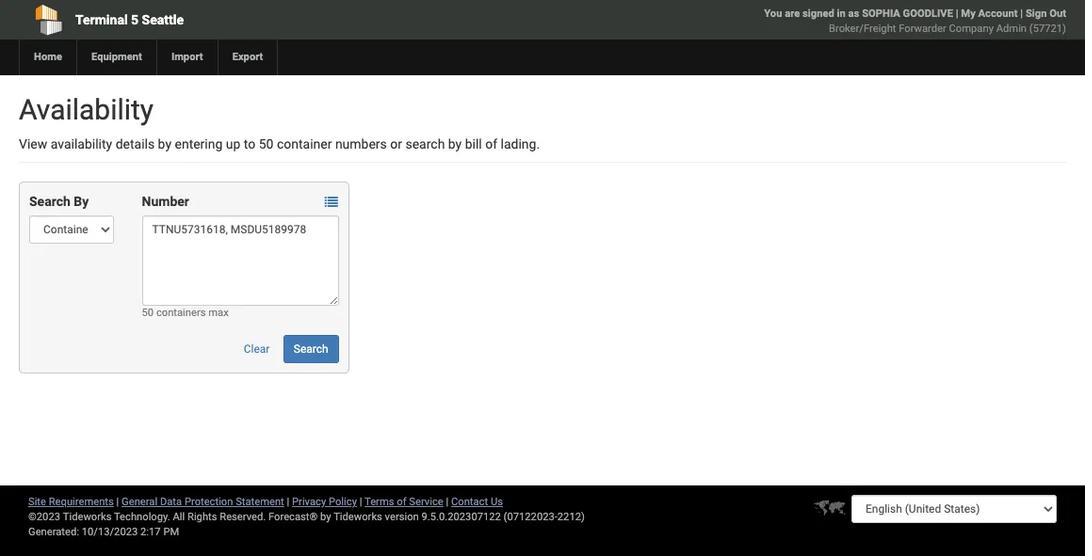 Task type: describe. For each thing, give the bounding box(es) containing it.
home link
[[19, 40, 76, 75]]

terminal
[[75, 12, 128, 27]]

my
[[961, 8, 976, 20]]

my account link
[[961, 8, 1018, 20]]

| left my
[[956, 8, 959, 20]]

1 vertical spatial 50
[[142, 307, 154, 319]]

tideworks
[[334, 512, 382, 524]]

details
[[116, 137, 155, 152]]

by
[[74, 194, 89, 209]]

equipment link
[[76, 40, 156, 75]]

reserved.
[[220, 512, 266, 524]]

site requirements link
[[28, 497, 114, 509]]

as
[[849, 8, 860, 20]]

(57721)
[[1030, 23, 1067, 35]]

pm
[[163, 527, 179, 539]]

max
[[208, 307, 229, 319]]

search for search
[[294, 343, 329, 356]]

requirements
[[49, 497, 114, 509]]

account
[[979, 8, 1018, 20]]

9.5.0.202307122
[[422, 512, 501, 524]]

forwarder
[[899, 23, 947, 35]]

search for search by
[[29, 194, 70, 209]]

site
[[28, 497, 46, 509]]

numbers
[[335, 137, 387, 152]]

generated:
[[28, 527, 79, 539]]

import link
[[156, 40, 217, 75]]

signed
[[803, 8, 835, 20]]

2212)
[[558, 512, 585, 524]]

you are signed in as sophia goodlive | my account | sign out broker/freight forwarder company admin (57721)
[[764, 8, 1067, 35]]

service
[[409, 497, 444, 509]]

©2023 tideworks
[[28, 512, 112, 524]]

you
[[764, 8, 782, 20]]

number
[[142, 194, 189, 209]]

bill
[[465, 137, 482, 152]]

terminal 5 seattle link
[[19, 0, 439, 40]]

privacy policy link
[[292, 497, 357, 509]]

all
[[173, 512, 185, 524]]

statement
[[236, 497, 284, 509]]

data
[[160, 497, 182, 509]]

general data protection statement link
[[122, 497, 284, 509]]

terms of service link
[[365, 497, 444, 509]]

contact
[[451, 497, 488, 509]]

or
[[390, 137, 402, 152]]

lading.
[[501, 137, 540, 152]]



Task type: vqa. For each thing, say whether or not it's contained in the screenshot.
result
no



Task type: locate. For each thing, give the bounding box(es) containing it.
by
[[158, 137, 172, 152], [448, 137, 462, 152], [320, 512, 331, 524]]

entering
[[175, 137, 223, 152]]

sophia
[[862, 8, 901, 20]]

1 horizontal spatial of
[[485, 137, 498, 152]]

1 horizontal spatial 50
[[259, 137, 274, 152]]

clear button
[[233, 335, 280, 364]]

out
[[1050, 8, 1067, 20]]

to
[[244, 137, 256, 152]]

terms
[[365, 497, 394, 509]]

sign out link
[[1026, 8, 1067, 20]]

0 horizontal spatial search
[[29, 194, 70, 209]]

search by
[[29, 194, 89, 209]]

1 horizontal spatial search
[[294, 343, 329, 356]]

1 vertical spatial of
[[397, 497, 407, 509]]

contact us link
[[451, 497, 503, 509]]

1 horizontal spatial by
[[320, 512, 331, 524]]

rights
[[187, 512, 217, 524]]

availability
[[19, 93, 154, 126]]

search
[[406, 137, 445, 152]]

search inside button
[[294, 343, 329, 356]]

version
[[385, 512, 419, 524]]

| left general
[[116, 497, 119, 509]]

search button
[[283, 335, 339, 364]]

50 right to
[[259, 137, 274, 152]]

| left sign on the top right of page
[[1021, 8, 1023, 20]]

by inside 'site requirements | general data protection statement | privacy policy | terms of service | contact us ©2023 tideworks technology. all rights reserved. forecast® by tideworks version 9.5.0.202307122 (07122023-2212) generated: 10/13/2023 2:17 pm'
[[320, 512, 331, 524]]

of up version
[[397, 497, 407, 509]]

1 vertical spatial search
[[294, 343, 329, 356]]

of
[[485, 137, 498, 152], [397, 497, 407, 509]]

goodlive
[[903, 8, 953, 20]]

0 horizontal spatial by
[[158, 137, 172, 152]]

export link
[[217, 40, 277, 75]]

site requirements | general data protection statement | privacy policy | terms of service | contact us ©2023 tideworks technology. all rights reserved. forecast® by tideworks version 9.5.0.202307122 (07122023-2212) generated: 10/13/2023 2:17 pm
[[28, 497, 585, 539]]

search
[[29, 194, 70, 209], [294, 343, 329, 356]]

Number text field
[[142, 216, 339, 306]]

50
[[259, 137, 274, 152], [142, 307, 154, 319]]

2:17
[[140, 527, 161, 539]]

search left the by
[[29, 194, 70, 209]]

policy
[[329, 497, 357, 509]]

view availability details by entering up to 50 container numbers or search by bill of lading.
[[19, 137, 540, 152]]

0 vertical spatial 50
[[259, 137, 274, 152]]

50 containers max
[[142, 307, 229, 319]]

| up "forecast®"
[[287, 497, 290, 509]]

0 vertical spatial of
[[485, 137, 498, 152]]

of inside 'site requirements | general data protection statement | privacy policy | terms of service | contact us ©2023 tideworks technology. all rights reserved. forecast® by tideworks version 9.5.0.202307122 (07122023-2212) generated: 10/13/2023 2:17 pm'
[[397, 497, 407, 509]]

technology.
[[114, 512, 170, 524]]

by down privacy policy "link"
[[320, 512, 331, 524]]

0 horizontal spatial 50
[[142, 307, 154, 319]]

| up tideworks
[[360, 497, 362, 509]]

availability
[[51, 137, 112, 152]]

company
[[949, 23, 994, 35]]

|
[[956, 8, 959, 20], [1021, 8, 1023, 20], [116, 497, 119, 509], [287, 497, 290, 509], [360, 497, 362, 509], [446, 497, 449, 509]]

0 horizontal spatial of
[[397, 497, 407, 509]]

sign
[[1026, 8, 1047, 20]]

by left bill
[[448, 137, 462, 152]]

up
[[226, 137, 241, 152]]

privacy
[[292, 497, 326, 509]]

general
[[122, 497, 158, 509]]

10/13/2023
[[82, 527, 138, 539]]

are
[[785, 8, 800, 20]]

container
[[277, 137, 332, 152]]

| up 9.5.0.202307122
[[446, 497, 449, 509]]

search right clear
[[294, 343, 329, 356]]

forecast®
[[269, 512, 318, 524]]

show list image
[[325, 196, 338, 209]]

import
[[171, 51, 203, 63]]

2 horizontal spatial by
[[448, 137, 462, 152]]

admin
[[997, 23, 1027, 35]]

containers
[[156, 307, 206, 319]]

seattle
[[142, 12, 184, 27]]

terminal 5 seattle
[[75, 12, 184, 27]]

equipment
[[91, 51, 142, 63]]

in
[[837, 8, 846, 20]]

export
[[232, 51, 263, 63]]

clear
[[244, 343, 270, 356]]

(07122023-
[[504, 512, 558, 524]]

broker/freight
[[829, 23, 897, 35]]

by right details
[[158, 137, 172, 152]]

home
[[34, 51, 62, 63]]

us
[[491, 497, 503, 509]]

5
[[131, 12, 139, 27]]

50 left containers
[[142, 307, 154, 319]]

of right bill
[[485, 137, 498, 152]]

protection
[[185, 497, 233, 509]]

view
[[19, 137, 47, 152]]

0 vertical spatial search
[[29, 194, 70, 209]]



